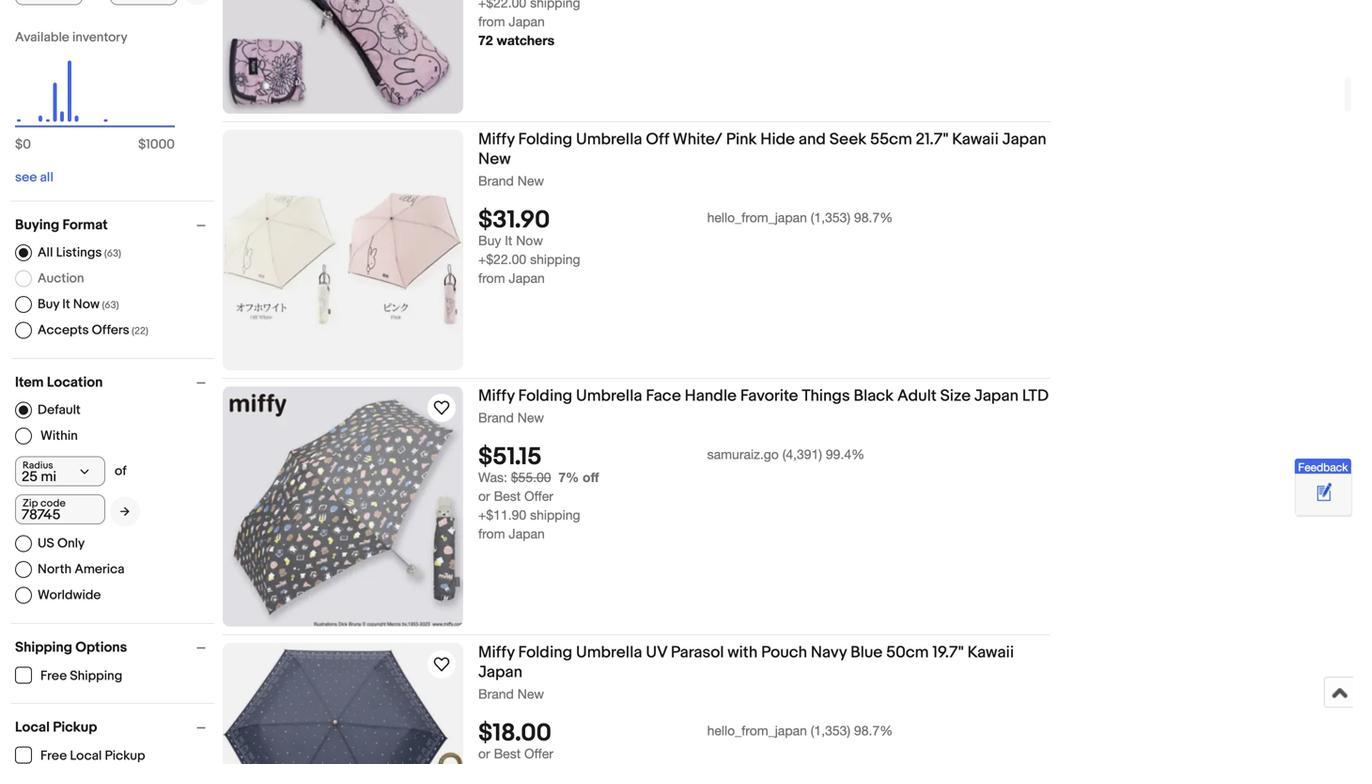 Task type: vqa. For each thing, say whether or not it's contained in the screenshot.
the top 'with details__icon'
no



Task type: describe. For each thing, give the bounding box(es) containing it.
new inside the miffy folding umbrella uv parasol with pouch navy blue 50cm 19.7" kawaii japan brand new
[[518, 686, 544, 702]]

samuraiz.go
[[707, 447, 779, 462]]

local
[[15, 719, 50, 736]]

off
[[583, 470, 599, 485]]

$ 1000
[[138, 137, 175, 153]]

55cm
[[870, 130, 912, 149]]

only
[[57, 535, 85, 551]]

free
[[40, 668, 67, 684]]

98.7% for hello_from_japan (1,353) 98.7% or best offer
[[854, 723, 893, 738]]

Minimum Value in $ text field
[[15, 0, 83, 5]]

see all button
[[15, 170, 53, 186]]

19.7"
[[933, 643, 964, 663]]

offers
[[92, 322, 129, 338]]

miffy folding umbrella uv parasol with pouch navy blue 50cm 19.7" kawaii japan brand new
[[478, 643, 1014, 702]]

from inside hello_from_japan (1,353) 98.7% buy it now +$22.00 shipping from japan
[[478, 270, 505, 286]]

miffy folding umbrella off white/ pink hide and seek 55cm 21.7" kawaii japan new brand new
[[478, 130, 1047, 188]]

pouch
[[761, 643, 807, 663]]

free shipping
[[40, 668, 122, 684]]

local pickup
[[15, 719, 97, 736]]

0 vertical spatial shipping
[[15, 639, 72, 656]]

(1,353) for hello_from_japan (1,353) 98.7% or best offer
[[811, 723, 851, 738]]

98.7% for hello_from_japan (1,353) 98.7% buy it now +$22.00 shipping from japan
[[854, 210, 893, 225]]

with
[[728, 643, 758, 663]]

99.4%
[[826, 447, 865, 462]]

miffy folding umbrella face handle favorite things black adult size japan ltd image
[[223, 387, 463, 626]]

and
[[799, 130, 826, 149]]

watchers
[[497, 33, 555, 48]]

brand inside miffy folding umbrella off white/ pink hide and seek 55cm 21.7" kawaii japan new brand new
[[478, 173, 514, 188]]

(1,353) for hello_from_japan (1,353) 98.7% buy it now +$22.00 shipping from japan
[[811, 210, 851, 225]]

adult
[[897, 386, 937, 406]]

free shipping link
[[15, 667, 123, 684]]

location
[[47, 374, 103, 391]]

miffy folding umbrella uv parasol with pouch navy blue 50cm 19.7" kawaii japan link
[[478, 643, 1051, 686]]

options
[[75, 639, 127, 656]]

north
[[38, 561, 72, 577]]

+$22.00
[[478, 252, 526, 267]]

buy it now (63)
[[38, 296, 119, 312]]

item
[[15, 374, 44, 391]]

$ 0
[[15, 137, 31, 153]]

miffy folding umbrella face handle favorite things black adult size japan ltd heading
[[478, 386, 1049, 406]]

available inventory
[[15, 30, 128, 46]]

handle
[[685, 386, 737, 406]]

shipping inside free shipping link
[[70, 668, 122, 684]]

face
[[646, 386, 681, 406]]

from inside from japan 72 watchers
[[478, 14, 505, 29]]

japan inside samuraiz.go (4,391) 99.4% was: $55.00 7% off or best offer +$11.90 shipping from japan
[[509, 526, 545, 542]]

watch miffy folding umbrella uv parasol with pouch navy blue 50cm 19.7" kawaii japan image
[[430, 653, 453, 676]]

1000
[[146, 137, 175, 153]]

all listings (63)
[[38, 245, 121, 261]]

50cm
[[886, 643, 929, 663]]

japan inside miffy folding umbrella off white/ pink hide and seek 55cm 21.7" kawaii japan new brand new
[[1002, 130, 1047, 149]]

(63) inside buy it now (63)
[[102, 299, 119, 311]]

+$11.90
[[478, 507, 526, 523]]

miffy folding umbrella off white/ pink hide and seek 55cm 21.7" kawaii japan new heading
[[478, 130, 1047, 169]]

item location button
[[15, 374, 214, 391]]

japan inside from japan 72 watchers
[[509, 14, 545, 29]]

folding for $18.00
[[518, 643, 573, 663]]

miffy folding umbrella with pouch & case face handle antique flower pink japan image
[[223, 0, 463, 114]]

miffy folding umbrella uv parasol with pouch navy blue 50cm 19.7" kawaii japan image
[[223, 643, 463, 764]]

folding for $31.90
[[518, 130, 573, 149]]

us only
[[38, 535, 85, 551]]

miffy for $31.90
[[478, 130, 515, 149]]

inventory
[[72, 30, 128, 46]]

size
[[940, 386, 971, 406]]

$ for 0
[[15, 137, 23, 153]]

see all
[[15, 170, 53, 186]]

navy
[[811, 643, 847, 663]]

1 vertical spatial it
[[62, 296, 70, 312]]

favorite
[[740, 386, 798, 406]]

all
[[38, 245, 53, 261]]

offer inside "hello_from_japan (1,353) 98.7% or best offer"
[[524, 746, 553, 761]]

miffy for $51.15
[[478, 386, 515, 406]]

miffy folding umbrella uv parasol with pouch navy blue 50cm 19.7" kawaii japan heading
[[478, 643, 1014, 682]]

7%
[[559, 470, 579, 485]]

from japan 72 watchers
[[478, 14, 555, 48]]

default link
[[15, 402, 81, 419]]

new inside the miffy folding umbrella face handle favorite things black adult size japan ltd brand new
[[518, 410, 544, 425]]

default
[[38, 402, 81, 418]]

samuraiz.go (4,391) 99.4% was: $55.00 7% off or best offer +$11.90 shipping from japan
[[478, 447, 865, 542]]

(4,391)
[[783, 447, 822, 462]]

buying format button
[[15, 217, 214, 234]]

blue
[[851, 643, 883, 663]]

white/
[[673, 130, 723, 149]]

it inside hello_from_japan (1,353) 98.7% buy it now +$22.00 shipping from japan
[[505, 233, 512, 248]]

all
[[40, 170, 53, 186]]

 (63) Items text field
[[100, 299, 119, 311]]

or inside samuraiz.go (4,391) 99.4% was: $55.00 7% off or best offer +$11.90 shipping from japan
[[478, 488, 490, 504]]

$55.00
[[511, 470, 551, 485]]



Task type: locate. For each thing, give the bounding box(es) containing it.
folding inside the miffy folding umbrella face handle favorite things black adult size japan ltd brand new
[[518, 386, 573, 406]]

98.7% inside "hello_from_japan (1,353) 98.7% or best offer"
[[854, 723, 893, 738]]

or
[[478, 488, 490, 504], [478, 746, 490, 761]]

2 vertical spatial miffy
[[478, 643, 515, 663]]

98.7% down blue
[[854, 723, 893, 738]]

kawaii right 21.7"
[[952, 130, 999, 149]]

(63) inside all listings (63)
[[104, 247, 121, 260]]

japan right watch miffy folding umbrella uv parasol with pouch navy blue 50cm 19.7" kawaii japan image
[[478, 663, 523, 682]]

hello_from_japan inside hello_from_japan (1,353) 98.7% buy it now +$22.00 shipping from japan
[[707, 210, 807, 225]]

us only link
[[15, 535, 85, 552]]

miffy right watch miffy folding umbrella uv parasol with pouch navy blue 50cm 19.7" kawaii japan image
[[478, 643, 515, 663]]

3 brand from the top
[[478, 686, 514, 702]]

japan inside the miffy folding umbrella uv parasol with pouch navy blue 50cm 19.7" kawaii japan brand new
[[478, 663, 523, 682]]

2 (1,353) from the top
[[811, 723, 851, 738]]

graph of available inventory between $0 and $1000+ image
[[15, 30, 175, 162]]

kawaii for $31.90
[[952, 130, 999, 149]]

0 vertical spatial from
[[478, 14, 505, 29]]

umbrella inside miffy folding umbrella off white/ pink hide and seek 55cm 21.7" kawaii japan new brand new
[[576, 130, 642, 149]]

ltd
[[1022, 386, 1049, 406]]

shipping right +$22.00
[[530, 252, 580, 267]]

0 horizontal spatial now
[[73, 296, 100, 312]]

1 miffy from the top
[[478, 130, 515, 149]]

2 brand from the top
[[478, 410, 514, 425]]

kawaii
[[952, 130, 999, 149], [968, 643, 1014, 663]]

2 vertical spatial umbrella
[[576, 643, 642, 663]]

japan down +$11.90
[[509, 526, 545, 542]]

watch miffy folding umbrella face handle favorite things black adult size japan ltd image
[[430, 397, 453, 419]]

buy up +$22.00
[[478, 233, 501, 248]]

north america
[[38, 561, 125, 577]]

hello_from_japan down the miffy folding umbrella uv parasol with pouch navy blue 50cm 19.7" kawaii japan brand new
[[707, 723, 807, 738]]

from up 72 on the left top of page
[[478, 14, 505, 29]]

2 $ from the left
[[138, 137, 146, 153]]

miffy up $31.90
[[478, 130, 515, 149]]

1 vertical spatial miffy
[[478, 386, 515, 406]]

(63) down buying format dropdown button
[[104, 247, 121, 260]]

shipping inside hello_from_japan (1,353) 98.7% buy it now +$22.00 shipping from japan
[[530, 252, 580, 267]]

it
[[505, 233, 512, 248], [62, 296, 70, 312]]

within
[[40, 428, 78, 444]]

miffy for $18.00
[[478, 643, 515, 663]]

pink
[[726, 130, 757, 149]]

auction
[[38, 270, 84, 286]]

now
[[516, 233, 543, 248], [73, 296, 100, 312]]

1 vertical spatial best
[[494, 746, 521, 761]]

$51.15
[[478, 443, 542, 472]]

0 vertical spatial it
[[505, 233, 512, 248]]

1 vertical spatial (63)
[[102, 299, 119, 311]]

best inside samuraiz.go (4,391) 99.4% was: $55.00 7% off or best offer +$11.90 shipping from japan
[[494, 488, 521, 504]]

it up 'accepts'
[[62, 296, 70, 312]]

2 shipping from the top
[[530, 507, 580, 523]]

umbrella left off in the top left of the page
[[576, 130, 642, 149]]

brand
[[478, 173, 514, 188], [478, 410, 514, 425], [478, 686, 514, 702]]

2 miffy from the top
[[478, 386, 515, 406]]

black
[[854, 386, 894, 406]]

from down +$11.90
[[478, 526, 505, 542]]

0
[[23, 137, 31, 153]]

0 vertical spatial buy
[[478, 233, 501, 248]]

buy down the auction
[[38, 296, 59, 312]]

0 vertical spatial offer
[[524, 488, 553, 504]]

(1,353) down navy
[[811, 723, 851, 738]]

folding up $51.15
[[518, 386, 573, 406]]

buying format
[[15, 217, 108, 234]]

umbrella left the uv
[[576, 643, 642, 663]]

(1,353)
[[811, 210, 851, 225], [811, 723, 851, 738]]

$ up buying format dropdown button
[[138, 137, 146, 153]]

from inside samuraiz.go (4,391) 99.4% was: $55.00 7% off or best offer +$11.90 shipping from japan
[[478, 526, 505, 542]]

from down +$22.00
[[478, 270, 505, 286]]

2 offer from the top
[[524, 746, 553, 761]]

umbrella inside the miffy folding umbrella uv parasol with pouch navy blue 50cm 19.7" kawaii japan brand new
[[576, 643, 642, 663]]

None text field
[[15, 494, 105, 524]]

1 vertical spatial shipping
[[70, 668, 122, 684]]

listings
[[56, 245, 102, 261]]

it up +$22.00
[[505, 233, 512, 248]]

brand up $51.15
[[478, 410, 514, 425]]

best
[[494, 488, 521, 504], [494, 746, 521, 761]]

hello_from_japan (1,353) 98.7% buy it now +$22.00 shipping from japan
[[478, 210, 893, 286]]

accepts
[[38, 322, 89, 338]]

japan inside hello_from_japan (1,353) 98.7% buy it now +$22.00 shipping from japan
[[509, 270, 545, 286]]

shipping options button
[[15, 639, 214, 656]]

or inside "hello_from_japan (1,353) 98.7% or best offer"
[[478, 746, 490, 761]]

2 vertical spatial from
[[478, 526, 505, 542]]

miffy inside the miffy folding umbrella uv parasol with pouch navy blue 50cm 19.7" kawaii japan brand new
[[478, 643, 515, 663]]

folding up $18.00
[[518, 643, 573, 663]]

1 vertical spatial offer
[[524, 746, 553, 761]]

0 vertical spatial folding
[[518, 130, 573, 149]]

2 best from the top
[[494, 746, 521, 761]]

98.7% down 55cm
[[854, 210, 893, 225]]

brand inside the miffy folding umbrella uv parasol with pouch navy blue 50cm 19.7" kawaii japan brand new
[[478, 686, 514, 702]]

japan inside the miffy folding umbrella face handle favorite things black adult size japan ltd brand new
[[974, 386, 1019, 406]]

(63)
[[104, 247, 121, 260], [102, 299, 119, 311]]

3 from from the top
[[478, 526, 505, 542]]

of
[[115, 463, 127, 479]]

shipping down options on the left of the page
[[70, 668, 122, 684]]

hello_from_japan inside "hello_from_japan (1,353) 98.7% or best offer"
[[707, 723, 807, 738]]

hide
[[761, 130, 795, 149]]

1 vertical spatial now
[[73, 296, 100, 312]]

0 vertical spatial miffy
[[478, 130, 515, 149]]

seek
[[830, 130, 867, 149]]

brand inside the miffy folding umbrella face handle favorite things black adult size japan ltd brand new
[[478, 410, 514, 425]]

2 folding from the top
[[518, 386, 573, 406]]

miffy
[[478, 130, 515, 149], [478, 386, 515, 406], [478, 643, 515, 663]]

1 vertical spatial brand
[[478, 410, 514, 425]]

2 98.7% from the top
[[854, 723, 893, 738]]

0 vertical spatial now
[[516, 233, 543, 248]]

3 umbrella from the top
[[576, 643, 642, 663]]

available
[[15, 30, 69, 46]]

1 (1,353) from the top
[[811, 210, 851, 225]]

japan down +$22.00
[[509, 270, 545, 286]]

kawaii right the 19.7"
[[968, 643, 1014, 663]]

(1,353) inside hello_from_japan (1,353) 98.7% buy it now +$22.00 shipping from japan
[[811, 210, 851, 225]]

0 vertical spatial umbrella
[[576, 130, 642, 149]]

1 horizontal spatial now
[[516, 233, 543, 248]]

best inside "hello_from_japan (1,353) 98.7% or best offer"
[[494, 746, 521, 761]]

uv
[[646, 643, 667, 663]]

now up +$22.00
[[516, 233, 543, 248]]

apply within filter image
[[120, 505, 130, 518]]

folding
[[518, 130, 573, 149], [518, 386, 573, 406], [518, 643, 573, 663]]

0 vertical spatial brand
[[478, 173, 514, 188]]

hello_from_japan
[[707, 210, 807, 225], [707, 723, 807, 738]]

japan right 21.7"
[[1002, 130, 1047, 149]]

1 vertical spatial hello_from_japan
[[707, 723, 807, 738]]

1 vertical spatial kawaii
[[968, 643, 1014, 663]]

1 horizontal spatial $
[[138, 137, 146, 153]]

accepts offers (22)
[[38, 322, 148, 338]]

umbrella for $18.00
[[576, 643, 642, 663]]

now inside hello_from_japan (1,353) 98.7% buy it now +$22.00 shipping from japan
[[516, 233, 543, 248]]

(22)
[[132, 325, 148, 337]]

1 hello_from_japan from the top
[[707, 210, 807, 225]]

1 vertical spatial shipping
[[530, 507, 580, 523]]

umbrella for $51.15
[[576, 386, 642, 406]]

1 best from the top
[[494, 488, 521, 504]]

1 vertical spatial (1,353)
[[811, 723, 851, 738]]

0 vertical spatial or
[[478, 488, 490, 504]]

21.7"
[[916, 130, 949, 149]]

1 shipping from the top
[[530, 252, 580, 267]]

folding inside the miffy folding umbrella uv parasol with pouch navy blue 50cm 19.7" kawaii japan brand new
[[518, 643, 573, 663]]

miffy inside the miffy folding umbrella face handle favorite things black adult size japan ltd brand new
[[478, 386, 515, 406]]

miffy folding umbrella face handle favorite things black adult size japan ltd brand new
[[478, 386, 1049, 425]]

umbrella inside the miffy folding umbrella face handle favorite things black adult size japan ltd brand new
[[576, 386, 642, 406]]

japan left ltd
[[974, 386, 1019, 406]]

2 or from the top
[[478, 746, 490, 761]]

things
[[802, 386, 850, 406]]

2 hello_from_japan from the top
[[707, 723, 807, 738]]

japan
[[509, 14, 545, 29], [1002, 130, 1047, 149], [509, 270, 545, 286], [974, 386, 1019, 406], [509, 526, 545, 542], [478, 663, 523, 682]]

98.7% inside hello_from_japan (1,353) 98.7% buy it now +$22.00 shipping from japan
[[854, 210, 893, 225]]

offer inside samuraiz.go (4,391) 99.4% was: $55.00 7% off or best offer +$11.90 shipping from japan
[[524, 488, 553, 504]]

1 vertical spatial or
[[478, 746, 490, 761]]

now up accepts offers (22)
[[73, 296, 100, 312]]

2 vertical spatial brand
[[478, 686, 514, 702]]

hello_from_japan down miffy folding umbrella off white/ pink hide and seek 55cm 21.7" kawaii japan new brand new
[[707, 210, 807, 225]]

(63) up the offers in the left of the page
[[102, 299, 119, 311]]

$ for 1000
[[138, 137, 146, 153]]

1 vertical spatial 98.7%
[[854, 723, 893, 738]]

miffy right watch miffy folding umbrella face handle favorite things black adult size japan ltd icon
[[478, 386, 515, 406]]

 (63) Items text field
[[102, 247, 121, 260]]

folding up $31.90
[[518, 130, 573, 149]]

hello_from_japan for hello_from_japan (1,353) 98.7% or best offer
[[707, 723, 807, 738]]

shipping up 'free' on the bottom left of page
[[15, 639, 72, 656]]

98.7%
[[854, 210, 893, 225], [854, 723, 893, 738]]

3 miffy from the top
[[478, 643, 515, 663]]

japan up watchers at the top of page
[[509, 14, 545, 29]]

 (22) Items text field
[[129, 325, 148, 337]]

brand up $31.90
[[478, 173, 514, 188]]

worldwide link
[[15, 587, 101, 604]]

pickup
[[53, 719, 97, 736]]

umbrella left "face" at the bottom of page
[[576, 386, 642, 406]]

2 vertical spatial folding
[[518, 643, 573, 663]]

miffy folding umbrella off white/ pink hide and seek 55cm 21.7" kawaii japan new link
[[478, 130, 1051, 172]]

buy inside hello_from_japan (1,353) 98.7% buy it now +$22.00 shipping from japan
[[478, 233, 501, 248]]

miffy folding umbrella face handle favorite things black adult size japan ltd link
[[478, 386, 1051, 409]]

2 from from the top
[[478, 270, 505, 286]]

north america link
[[15, 561, 125, 578]]

(1,353) down "seek" on the top
[[811, 210, 851, 225]]

miffy folding umbrella off white/ pink hide and seek 55cm 21.7" kawaii japan new image
[[223, 130, 463, 370]]

feedback
[[1298, 460, 1348, 473]]

1 folding from the top
[[518, 130, 573, 149]]

0 horizontal spatial buy
[[38, 296, 59, 312]]

1 offer from the top
[[524, 488, 553, 504]]

0 horizontal spatial it
[[62, 296, 70, 312]]

1 umbrella from the top
[[576, 130, 642, 149]]

Maximum Value in $ text field
[[110, 0, 177, 5]]

hello_from_japan for hello_from_japan (1,353) 98.7% buy it now +$22.00 shipping from japan
[[707, 210, 807, 225]]

hello_from_japan (1,353) 98.7% or best offer
[[478, 723, 893, 761]]

shipping
[[15, 639, 72, 656], [70, 668, 122, 684]]

1 $ from the left
[[15, 137, 23, 153]]

umbrella
[[576, 130, 642, 149], [576, 386, 642, 406], [576, 643, 642, 663]]

parasol
[[671, 643, 724, 663]]

brand up $18.00
[[478, 686, 514, 702]]

1 vertical spatial from
[[478, 270, 505, 286]]

off
[[646, 130, 669, 149]]

0 vertical spatial hello_from_japan
[[707, 210, 807, 225]]

america
[[75, 561, 125, 577]]

buying
[[15, 217, 59, 234]]

$18.00
[[478, 719, 552, 748]]

buy
[[478, 233, 501, 248], [38, 296, 59, 312]]

0 vertical spatial shipping
[[530, 252, 580, 267]]

72
[[478, 33, 493, 48]]

1 or from the top
[[478, 488, 490, 504]]

miffy inside miffy folding umbrella off white/ pink hide and seek 55cm 21.7" kawaii japan new brand new
[[478, 130, 515, 149]]

1 from from the top
[[478, 14, 505, 29]]

shipping options
[[15, 639, 127, 656]]

3 folding from the top
[[518, 643, 573, 663]]

$ up see
[[15, 137, 23, 153]]

0 vertical spatial (1,353)
[[811, 210, 851, 225]]

see
[[15, 170, 37, 186]]

worldwide
[[38, 587, 101, 603]]

1 98.7% from the top
[[854, 210, 893, 225]]

0 vertical spatial best
[[494, 488, 521, 504]]

1 vertical spatial buy
[[38, 296, 59, 312]]

0 vertical spatial kawaii
[[952, 130, 999, 149]]

umbrella for $31.90
[[576, 130, 642, 149]]

shipping inside samuraiz.go (4,391) 99.4% was: $55.00 7% off or best offer +$11.90 shipping from japan
[[530, 507, 580, 523]]

new
[[478, 149, 511, 169], [518, 173, 544, 188], [518, 410, 544, 425], [518, 686, 544, 702]]

0 vertical spatial (63)
[[104, 247, 121, 260]]

1 brand from the top
[[478, 173, 514, 188]]

folding inside miffy folding umbrella off white/ pink hide and seek 55cm 21.7" kawaii japan new brand new
[[518, 130, 573, 149]]

(1,353) inside "hello_from_japan (1,353) 98.7% or best offer"
[[811, 723, 851, 738]]

0 horizontal spatial $
[[15, 137, 23, 153]]

kawaii inside miffy folding umbrella off white/ pink hide and seek 55cm 21.7" kawaii japan new brand new
[[952, 130, 999, 149]]

1 horizontal spatial it
[[505, 233, 512, 248]]

local pickup button
[[15, 719, 214, 736]]

kawaii for $18.00
[[968, 643, 1014, 663]]

0 vertical spatial 98.7%
[[854, 210, 893, 225]]

format
[[63, 217, 108, 234]]

item location
[[15, 374, 103, 391]]

1 horizontal spatial buy
[[478, 233, 501, 248]]

kawaii inside the miffy folding umbrella uv parasol with pouch navy blue 50cm 19.7" kawaii japan brand new
[[968, 643, 1014, 663]]

1 vertical spatial umbrella
[[576, 386, 642, 406]]

us
[[38, 535, 54, 551]]

folding for $51.15
[[518, 386, 573, 406]]

1 vertical spatial folding
[[518, 386, 573, 406]]

2 umbrella from the top
[[576, 386, 642, 406]]

$31.90
[[478, 206, 550, 235]]

was:
[[478, 470, 507, 485]]

shipping down 7%
[[530, 507, 580, 523]]



